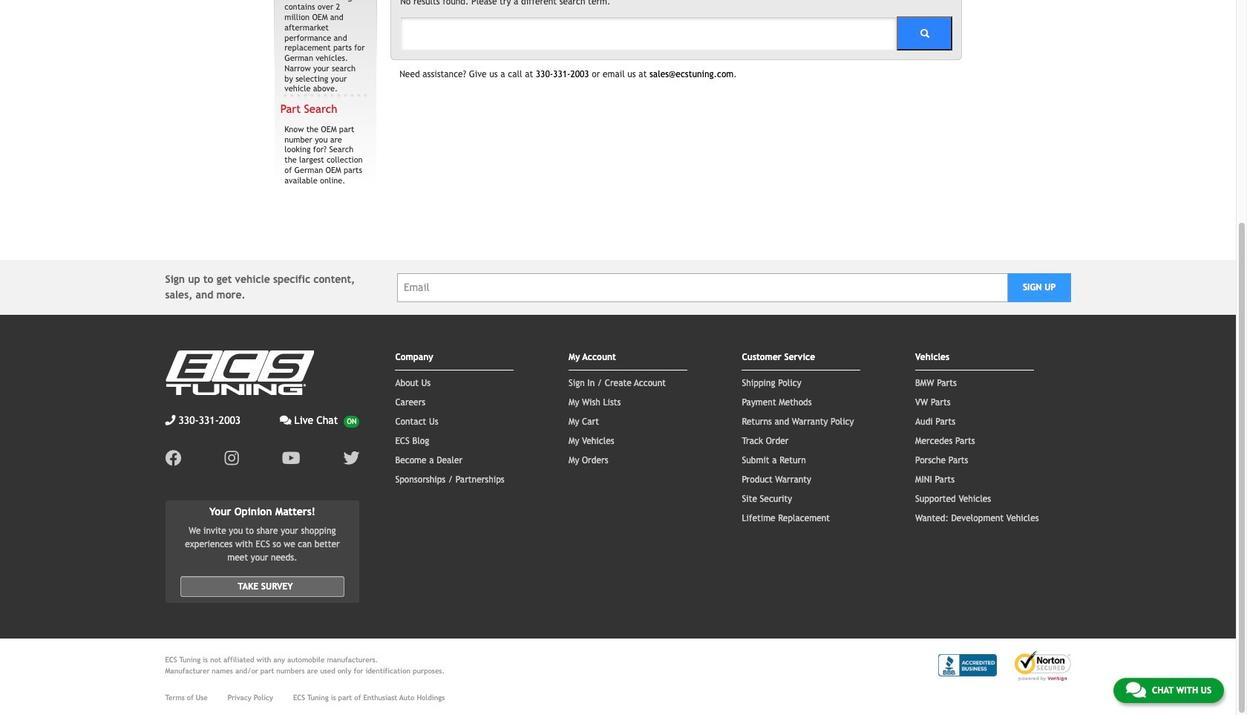 Task type: describe. For each thing, give the bounding box(es) containing it.
Email email field
[[397, 273, 1008, 302]]

phone image
[[165, 415, 176, 426]]

white image
[[920, 28, 930, 39]]

0 vertical spatial comments image
[[280, 415, 291, 426]]

1 horizontal spatial comments image
[[1126, 681, 1146, 699]]

youtube logo image
[[282, 450, 300, 466]]



Task type: vqa. For each thing, say whether or not it's contained in the screenshot.
comments image
yes



Task type: locate. For each thing, give the bounding box(es) containing it.
1 vertical spatial comments image
[[1126, 681, 1146, 699]]

None text field
[[400, 16, 897, 50]]

facebook logo image
[[165, 450, 182, 466]]

instagram logo image
[[225, 450, 239, 466]]

comments image
[[280, 415, 291, 426], [1126, 681, 1146, 699]]

ecs tuning image
[[165, 351, 314, 395]]

twitter logo image
[[343, 450, 360, 466]]

0 horizontal spatial comments image
[[280, 415, 291, 426]]



